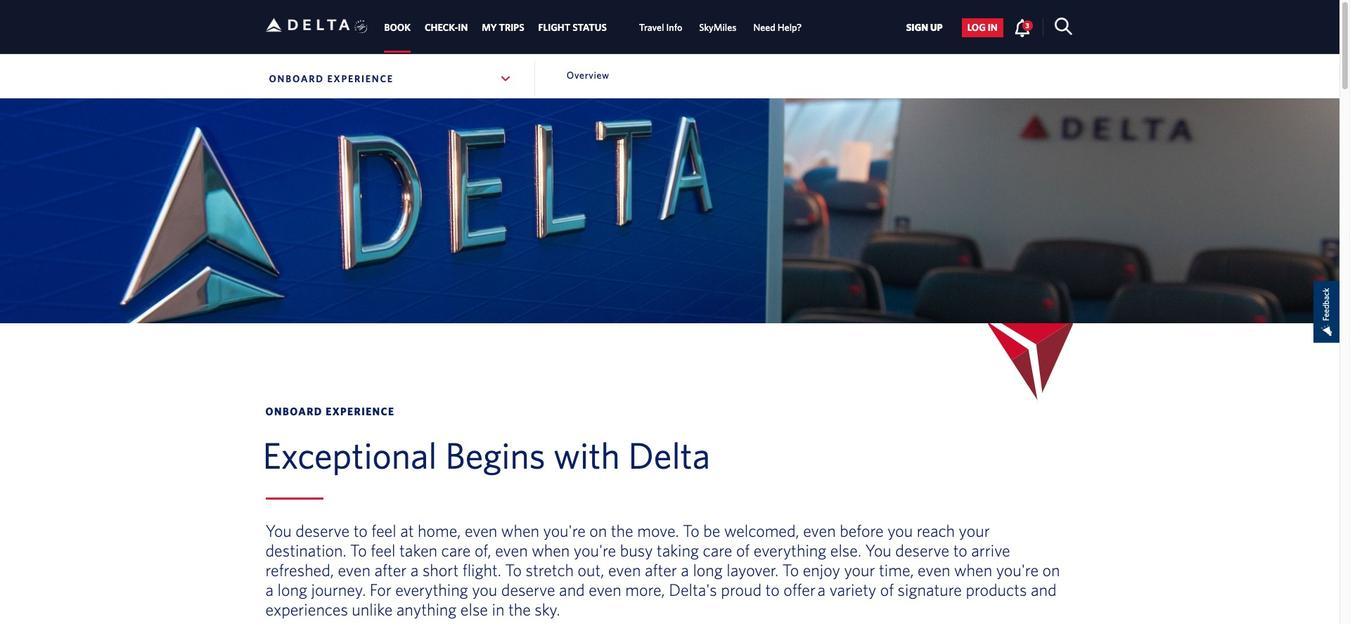 Task type: locate. For each thing, give the bounding box(es) containing it.
your
[[959, 522, 990, 541], [845, 561, 876, 581]]

log in
[[968, 22, 998, 33]]

time,
[[880, 561, 914, 581]]

1 horizontal spatial deserve
[[502, 581, 556, 600]]

1 horizontal spatial in
[[988, 22, 998, 33]]

taken
[[400, 541, 438, 561]]

with
[[554, 434, 620, 476]]

to left arrive at the right bottom of the page
[[954, 541, 968, 561]]

0 horizontal spatial care
[[442, 541, 471, 561]]

a right more, on the left bottom
[[681, 561, 689, 581]]

refreshed,
[[266, 561, 334, 581]]

the
[[611, 522, 634, 541], [509, 600, 531, 620]]

on right products
[[1043, 561, 1061, 581]]

travel info link
[[640, 15, 683, 40]]

0 vertical spatial everything
[[754, 541, 827, 561]]

to left the at
[[354, 522, 368, 541]]

in inside log in button
[[988, 22, 998, 33]]

layover.
[[727, 561, 779, 581]]

even right of,
[[496, 541, 528, 561]]

0 horizontal spatial after
[[375, 561, 407, 581]]

even up enjoy
[[804, 522, 836, 541]]

1 horizontal spatial and
[[1031, 581, 1057, 600]]

a
[[411, 561, 419, 581], [681, 561, 689, 581], [266, 581, 274, 600]]

destination.
[[266, 541, 347, 561]]

care left of,
[[442, 541, 471, 561]]

2 and from the left
[[1031, 581, 1057, 600]]

book
[[385, 22, 411, 33]]

even up unlike
[[338, 561, 371, 581]]

in
[[988, 22, 998, 33], [492, 600, 505, 620]]

everything
[[754, 541, 827, 561], [396, 581, 468, 600]]

care
[[442, 541, 471, 561], [703, 541, 733, 561]]

your right reach
[[959, 522, 990, 541]]

travel
[[640, 22, 665, 33]]

you
[[266, 522, 292, 541], [866, 541, 892, 561]]

begins
[[446, 434, 546, 476]]

to right proud
[[766, 581, 780, 600]]

1 horizontal spatial care
[[703, 541, 733, 561]]

you left reach
[[888, 522, 913, 541]]

a down destination.
[[266, 581, 274, 600]]

everything up offer a
[[754, 541, 827, 561]]

need
[[754, 22, 776, 33]]

deserve up refreshed,
[[296, 522, 350, 541]]

to right flight.
[[505, 561, 522, 581]]

even
[[465, 522, 498, 541], [804, 522, 836, 541], [496, 541, 528, 561], [338, 561, 371, 581], [609, 561, 641, 581], [918, 561, 951, 581], [589, 581, 622, 600]]

of right be
[[737, 541, 750, 561]]

home,
[[418, 522, 461, 541]]

onboard
[[269, 73, 324, 84]]

signature
[[898, 581, 962, 600]]

even left more, on the left bottom
[[589, 581, 622, 600]]

for
[[370, 581, 392, 600]]

0 horizontal spatial your
[[845, 561, 876, 581]]

info
[[667, 22, 683, 33]]

1 vertical spatial of
[[881, 581, 894, 600]]

0 horizontal spatial the
[[509, 600, 531, 620]]

after
[[375, 561, 407, 581], [645, 561, 677, 581]]

2 horizontal spatial a
[[681, 561, 689, 581]]

when right of,
[[502, 522, 540, 541]]

1 horizontal spatial a
[[411, 561, 419, 581]]

in right else
[[492, 600, 505, 620]]

you up refreshed,
[[266, 522, 292, 541]]

book link
[[385, 15, 411, 40]]

be
[[704, 522, 721, 541]]

on up out,
[[590, 522, 607, 541]]

else.
[[831, 541, 862, 561]]

enjoy
[[803, 561, 841, 581]]

1 care from the left
[[442, 541, 471, 561]]

1 vertical spatial the
[[509, 600, 531, 620]]

log in button
[[962, 18, 1004, 37]]

before
[[840, 522, 884, 541]]

even right time,
[[918, 561, 951, 581]]

to left enjoy
[[783, 561, 800, 581]]

0 vertical spatial on
[[590, 522, 607, 541]]

1 horizontal spatial the
[[611, 522, 634, 541]]

you right else.
[[866, 541, 892, 561]]

to up journey.
[[350, 541, 367, 561]]

in right log
[[988, 22, 998, 33]]

you're
[[544, 522, 586, 541], [574, 541, 616, 561], [997, 561, 1039, 581]]

1 horizontal spatial after
[[645, 561, 677, 581]]

everything down taken
[[396, 581, 468, 600]]

at
[[400, 522, 414, 541]]

to
[[683, 522, 700, 541], [350, 541, 367, 561], [505, 561, 522, 581], [783, 561, 800, 581]]

long down be
[[693, 561, 723, 581]]

you down of,
[[472, 581, 498, 600]]

the left "sky."
[[509, 600, 531, 620]]

welcomed,
[[725, 522, 800, 541]]

1 horizontal spatial on
[[1043, 561, 1061, 581]]

on
[[590, 522, 607, 541], [1043, 561, 1061, 581]]

sign up
[[907, 22, 943, 33]]

even right out,
[[609, 561, 641, 581]]

when
[[502, 522, 540, 541], [532, 541, 570, 561], [955, 561, 993, 581]]

long
[[693, 561, 723, 581], [278, 581, 307, 600]]

1 vertical spatial in
[[492, 600, 505, 620]]

care right taking
[[703, 541, 733, 561]]

1 horizontal spatial you
[[888, 522, 913, 541]]

in
[[458, 22, 468, 33]]

flight status
[[539, 22, 607, 33]]

skymiles link
[[700, 15, 737, 40]]

and
[[559, 581, 585, 600], [1031, 581, 1057, 600]]

1 horizontal spatial your
[[959, 522, 990, 541]]

0 horizontal spatial on
[[590, 522, 607, 541]]

1 after from the left
[[375, 561, 407, 581]]

0 vertical spatial your
[[959, 522, 990, 541]]

arrive
[[972, 541, 1011, 561]]

feel
[[372, 522, 397, 541], [371, 541, 396, 561]]

0 vertical spatial in
[[988, 22, 998, 33]]

1 vertical spatial on
[[1043, 561, 1061, 581]]

2 care from the left
[[703, 541, 733, 561]]

0 horizontal spatial a
[[266, 581, 274, 600]]

to
[[354, 522, 368, 541], [954, 541, 968, 561], [766, 581, 780, 600]]

overview
[[567, 70, 610, 81]]

long down destination.
[[278, 581, 307, 600]]

my
[[482, 22, 497, 33]]

0 horizontal spatial and
[[559, 581, 585, 600]]

deserve right else
[[502, 581, 556, 600]]

the left move.
[[611, 522, 634, 541]]

your left time,
[[845, 561, 876, 581]]

1 horizontal spatial long
[[693, 561, 723, 581]]

1 and from the left
[[559, 581, 585, 600]]

flight.
[[463, 561, 502, 581]]

deserve
[[296, 522, 350, 541], [896, 541, 950, 561], [502, 581, 556, 600]]

0 horizontal spatial of
[[737, 541, 750, 561]]

0 horizontal spatial everything
[[396, 581, 468, 600]]

0 horizontal spatial deserve
[[296, 522, 350, 541]]

experience
[[328, 73, 394, 84]]

tab list
[[377, 0, 811, 53]]

0 vertical spatial you
[[888, 522, 913, 541]]

you
[[888, 522, 913, 541], [472, 581, 498, 600]]

1 horizontal spatial to
[[766, 581, 780, 600]]

of right variety on the bottom
[[881, 581, 894, 600]]

0 horizontal spatial to
[[354, 522, 368, 541]]

a left short
[[411, 561, 419, 581]]

1 vertical spatial you
[[472, 581, 498, 600]]

0 horizontal spatial in
[[492, 600, 505, 620]]

status
[[573, 22, 607, 33]]

1 horizontal spatial of
[[881, 581, 894, 600]]

1 horizontal spatial everything
[[754, 541, 827, 561]]

deserve up signature
[[896, 541, 950, 561]]

of
[[737, 541, 750, 561], [881, 581, 894, 600]]



Task type: describe. For each thing, give the bounding box(es) containing it.
skymiles
[[700, 22, 737, 33]]

0 horizontal spatial you
[[472, 581, 498, 600]]

my trips link
[[482, 15, 525, 40]]

tab list containing book
[[377, 0, 811, 53]]

anything
[[397, 600, 457, 620]]

2 after from the left
[[645, 561, 677, 581]]

log
[[968, 22, 986, 33]]

0 vertical spatial the
[[611, 522, 634, 541]]

variety
[[830, 581, 877, 600]]

delta
[[629, 434, 711, 476]]

need help? link
[[754, 15, 802, 40]]

reach
[[917, 522, 956, 541]]

experience
[[326, 406, 395, 418]]

you deserve to feel at home, even when you're on the move. to be welcomed, even before you reach your destination. to feel taken care of, even when you're busy taking care of everything else. you deserve to arrive refreshed, even after a short flight. to stretch out, even after a long layover. to enjoy your time, even when you're on a long journey. for everything you deserve and even more, delta's proud to offer a variety of signature products and experiences unlike anything else in the sky.
[[266, 522, 1061, 620]]

else
[[461, 600, 488, 620]]

2 horizontal spatial to
[[954, 541, 968, 561]]

delta air lines image
[[266, 3, 350, 47]]

of,
[[475, 541, 492, 561]]

onboard experience
[[266, 406, 395, 418]]

3 link
[[1014, 18, 1033, 37]]

0 horizontal spatial you
[[266, 522, 292, 541]]

need help?
[[754, 22, 802, 33]]

out,
[[578, 561, 605, 581]]

help?
[[778, 22, 802, 33]]

flight
[[539, 22, 571, 33]]

0 vertical spatial of
[[737, 541, 750, 561]]

experiences
[[266, 600, 348, 620]]

sign
[[907, 22, 929, 33]]

products
[[966, 581, 1028, 600]]

move.
[[638, 522, 679, 541]]

0 horizontal spatial long
[[278, 581, 307, 600]]

3
[[1026, 21, 1030, 29]]

exceptional begins with delta
[[263, 434, 711, 476]]

stretch
[[526, 561, 574, 581]]

onboard experience button
[[266, 61, 516, 96]]

1 vertical spatial everything
[[396, 581, 468, 600]]

1 vertical spatial your
[[845, 561, 876, 581]]

unlike
[[352, 600, 393, 620]]

offer a
[[784, 581, 826, 600]]

check-in
[[425, 22, 468, 33]]

travel info
[[640, 22, 683, 33]]

skyteam image
[[355, 5, 368, 49]]

busy
[[620, 541, 653, 561]]

trips
[[499, 22, 525, 33]]

delta's
[[669, 581, 718, 600]]

when left out,
[[532, 541, 570, 561]]

1 horizontal spatial you
[[866, 541, 892, 561]]

check-in link
[[425, 15, 468, 40]]

more,
[[626, 581, 665, 600]]

journey.
[[311, 581, 366, 600]]

even up flight.
[[465, 522, 498, 541]]

exceptional
[[263, 434, 437, 476]]

onboard experience
[[269, 73, 394, 84]]

when down reach
[[955, 561, 993, 581]]

to left be
[[683, 522, 700, 541]]

up
[[931, 22, 943, 33]]

in inside you deserve to feel at home, even when you're on the move. to be welcomed, even before you reach your destination. to feel taken care of, even when you're busy taking care of everything else. you deserve to arrive refreshed, even after a short flight. to stretch out, even after a long layover. to enjoy your time, even when you're on a long journey. for everything you deserve and even more, delta's proud to offer a variety of signature products and experiences unlike anything else in the sky.
[[492, 600, 505, 620]]

short
[[423, 561, 459, 581]]

taking
[[657, 541, 699, 561]]

proud
[[721, 581, 762, 600]]

my trips
[[482, 22, 525, 33]]

sky.
[[535, 600, 561, 620]]

2 horizontal spatial deserve
[[896, 541, 950, 561]]

flight status link
[[539, 15, 607, 40]]

check-
[[425, 22, 458, 33]]

onboard
[[266, 406, 323, 418]]

sign up link
[[901, 18, 949, 37]]



Task type: vqa. For each thing, say whether or not it's contained in the screenshot.
the leftmost your
yes



